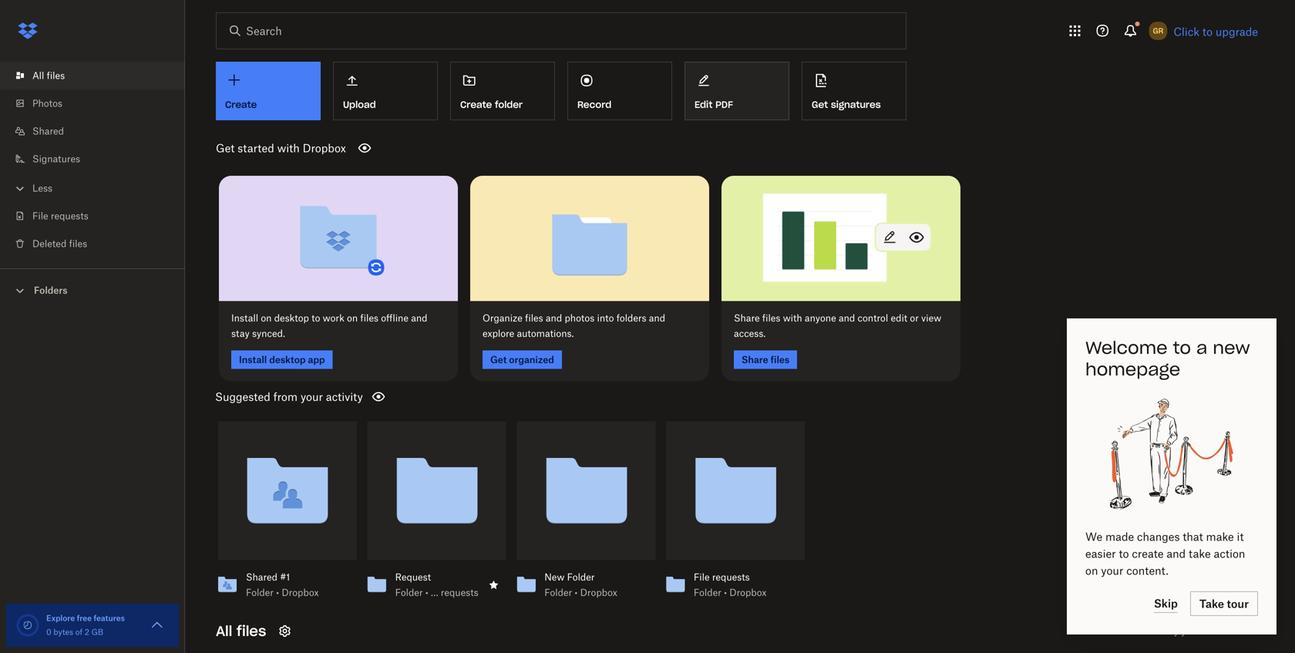 Task type: locate. For each thing, give the bounding box(es) containing it.
desktop up synced.
[[274, 312, 309, 324]]

folder inside "file requests folder • dropbox"
[[694, 587, 722, 599]]

create folder
[[460, 99, 523, 111]]

0 horizontal spatial with
[[277, 142, 300, 155]]

file for file requests
[[32, 210, 48, 222]]

deleted
[[32, 238, 67, 250]]

get for get signatures
[[812, 99, 828, 111]]

install
[[231, 312, 258, 324], [239, 354, 267, 366]]

with for files
[[783, 312, 803, 324]]

install up stay
[[231, 312, 258, 324]]

to inside 'install on desktop to work on files offline and stay synced.'
[[312, 312, 320, 324]]

desktop
[[274, 312, 309, 324], [269, 354, 306, 366]]

share inside button
[[742, 354, 769, 366]]

install inside 'install on desktop to work on files offline and stay synced.'
[[231, 312, 258, 324]]

pdf
[[716, 99, 733, 111]]

with right started
[[277, 142, 300, 155]]

2 horizontal spatial folder • dropbox button
[[694, 587, 777, 599]]

0 vertical spatial get
[[812, 99, 828, 111]]

photos
[[32, 98, 62, 109]]

1 horizontal spatial folder • dropbox button
[[545, 587, 628, 599]]

1 horizontal spatial your
[[1102, 564, 1124, 577]]

folder inside 'shared #1 folder • dropbox'
[[246, 587, 274, 599]]

files up photos at the top left
[[47, 70, 65, 81]]

0 vertical spatial your
[[301, 390, 323, 403]]

0 horizontal spatial your
[[301, 390, 323, 403]]

1 vertical spatial share
[[742, 354, 769, 366]]

folders
[[34, 285, 68, 296]]

1 vertical spatial all
[[216, 623, 232, 640]]

2 horizontal spatial requests
[[713, 572, 750, 583]]

files
[[47, 70, 65, 81], [69, 238, 87, 250], [361, 312, 379, 324], [525, 312, 544, 324], [763, 312, 781, 324], [771, 354, 790, 366], [237, 623, 266, 640]]

and right offline
[[411, 312, 428, 324]]

of
[[75, 627, 83, 637]]

files left offline
[[361, 312, 379, 324]]

shared inside 'shared #1 folder • dropbox'
[[246, 572, 278, 583]]

folder • dropbox button down shared #1 button
[[246, 587, 329, 599]]

to left work
[[312, 312, 320, 324]]

and up the automations.
[[546, 312, 562, 324]]

on
[[261, 312, 272, 324], [347, 312, 358, 324], [1086, 564, 1099, 577]]

share for share files
[[742, 354, 769, 366]]

0 horizontal spatial folder • dropbox button
[[246, 587, 329, 599]]

signatures
[[831, 99, 881, 111]]

new
[[1214, 337, 1251, 359]]

edit pdf
[[695, 99, 733, 111]]

0 horizontal spatial file
[[32, 210, 48, 222]]

1 folder • dropbox button from the left
[[246, 587, 329, 599]]

1 vertical spatial all files
[[216, 623, 266, 640]]

with inside share files with anyone and control edit or view access.
[[783, 312, 803, 324]]

file inside "file requests folder • dropbox"
[[694, 572, 710, 583]]

install desktop app button
[[231, 351, 333, 369]]

your right from
[[301, 390, 323, 403]]

files left folder settings icon
[[237, 623, 266, 640]]

folder • … requests button
[[395, 587, 479, 599]]

shared #1 button
[[246, 571, 329, 584]]

edit pdf button
[[685, 62, 790, 120]]

folder for shared #1 folder • dropbox
[[246, 587, 274, 599]]

create inside button
[[460, 99, 492, 111]]

and inside share files with anyone and control edit or view access.
[[839, 312, 856, 324]]

3 • from the left
[[575, 587, 578, 599]]

folder • dropbox button for shared #1
[[246, 587, 329, 599]]

and inside we made changes that make it easier to create and take action on your content.
[[1167, 547, 1186, 560]]

1 horizontal spatial create
[[460, 99, 492, 111]]

take
[[1189, 547, 1212, 560]]

2 horizontal spatial on
[[1086, 564, 1099, 577]]

shared down photos at the top left
[[32, 125, 64, 137]]

dropbox down new folder button
[[581, 587, 618, 599]]

all files up photos at the top left
[[32, 70, 65, 81]]

your inside we made changes that make it easier to create and take action on your content.
[[1102, 564, 1124, 577]]

less
[[32, 182, 52, 194]]

dropbox inside 'new folder folder • dropbox'
[[581, 587, 618, 599]]

0 horizontal spatial get
[[216, 142, 235, 155]]

files inside the organize files and photos into folders and explore automations.
[[525, 312, 544, 324]]

to left a
[[1174, 337, 1192, 359]]

share up access.
[[734, 312, 760, 324]]

shared link
[[12, 117, 185, 145]]

on up synced.
[[261, 312, 272, 324]]

get left started
[[216, 142, 235, 155]]

on right work
[[347, 312, 358, 324]]

click to upgrade link
[[1174, 25, 1259, 38]]

shared
[[32, 125, 64, 137], [246, 572, 278, 583]]

• for file
[[724, 587, 727, 599]]

deleted files link
[[12, 230, 185, 258]]

1 horizontal spatial requests
[[441, 587, 479, 599]]

0 vertical spatial shared
[[32, 125, 64, 137]]

new folder folder • dropbox
[[545, 572, 618, 599]]

desktop inside install desktop app button
[[269, 354, 306, 366]]

made
[[1106, 530, 1135, 543]]

photos link
[[12, 89, 185, 117]]

create folder button
[[450, 62, 555, 120]]

2 vertical spatial get
[[491, 354, 507, 366]]

explore free features 0 bytes of 2 gb
[[46, 614, 125, 637]]

folder down shared #1 button
[[246, 587, 274, 599]]

• inside 'shared #1 folder • dropbox'
[[276, 587, 279, 599]]

1 horizontal spatial with
[[783, 312, 803, 324]]

create left folder
[[460, 99, 492, 111]]

folder • dropbox button for file requests
[[694, 587, 777, 599]]

install for install desktop app
[[239, 354, 267, 366]]

folder down file requests button
[[694, 587, 722, 599]]

get inside button
[[812, 99, 828, 111]]

it
[[1238, 530, 1245, 543]]

files down share files with anyone and control edit or view access.
[[771, 354, 790, 366]]

2 • from the left
[[426, 587, 429, 599]]

1 vertical spatial shared
[[246, 572, 278, 583]]

get
[[812, 99, 828, 111], [216, 142, 235, 155], [491, 354, 507, 366]]

• left …
[[426, 587, 429, 599]]

less image
[[12, 181, 28, 196]]

0 vertical spatial share
[[734, 312, 760, 324]]

features
[[94, 614, 125, 623]]

1 horizontal spatial all files
[[216, 623, 266, 640]]

share down access.
[[742, 354, 769, 366]]

dropbox for new folder folder • dropbox
[[581, 587, 618, 599]]

and left the control
[[839, 312, 856, 324]]

• inside "file requests folder • dropbox"
[[724, 587, 727, 599]]

folder • dropbox button down file requests button
[[694, 587, 777, 599]]

stay
[[231, 328, 250, 339]]

dropbox down file requests button
[[730, 587, 767, 599]]

app
[[308, 354, 325, 366]]

2 vertical spatial requests
[[441, 587, 479, 599]]

1 horizontal spatial file
[[694, 572, 710, 583]]

0 vertical spatial all
[[32, 70, 44, 81]]

1 vertical spatial desktop
[[269, 354, 306, 366]]

shared left #1
[[246, 572, 278, 583]]

0 vertical spatial install
[[231, 312, 258, 324]]

dropbox inside "file requests folder • dropbox"
[[730, 587, 767, 599]]

get inside button
[[491, 354, 507, 366]]

1 vertical spatial requests
[[713, 572, 750, 583]]

requests
[[51, 210, 89, 222], [713, 572, 750, 583], [441, 587, 479, 599]]

desktop left app
[[269, 354, 306, 366]]

1 horizontal spatial get
[[491, 354, 507, 366]]

1 vertical spatial file
[[694, 572, 710, 583]]

your down easier
[[1102, 564, 1124, 577]]

bytes
[[54, 627, 73, 637]]

with left anyone
[[783, 312, 803, 324]]

on inside we made changes that make it easier to create and take action on your content.
[[1086, 564, 1099, 577]]

all files list item
[[0, 62, 185, 89]]

shared inside 'link'
[[32, 125, 64, 137]]

• down shared #1 button
[[276, 587, 279, 599]]

all up photos at the top left
[[32, 70, 44, 81]]

folders
[[617, 312, 647, 324]]

1 vertical spatial get
[[216, 142, 235, 155]]

create up started
[[225, 99, 257, 111]]

list
[[0, 52, 185, 268]]

shared for shared
[[32, 125, 64, 137]]

upgrade
[[1216, 25, 1259, 38]]

get started with dropbox
[[216, 142, 346, 155]]

install inside button
[[239, 354, 267, 366]]

dropbox
[[303, 142, 346, 155], [282, 587, 319, 599], [581, 587, 618, 599], [730, 587, 767, 599]]

• inside 'new folder folder • dropbox'
[[575, 587, 578, 599]]

• for shared
[[276, 587, 279, 599]]

skip
[[1155, 597, 1178, 610]]

1 vertical spatial with
[[783, 312, 803, 324]]

all files
[[32, 70, 65, 81], [216, 623, 266, 640]]

that
[[1183, 530, 1204, 543]]

get organized
[[491, 354, 555, 366]]

file requests button
[[694, 571, 777, 584]]

0 vertical spatial all files
[[32, 70, 65, 81]]

folder • dropbox button down new folder button
[[545, 587, 628, 599]]

2 folder • dropbox button from the left
[[545, 587, 628, 599]]

create inside 'popup button'
[[225, 99, 257, 111]]

requests inside "file requests folder • dropbox"
[[713, 572, 750, 583]]

with
[[277, 142, 300, 155], [783, 312, 803, 324]]

• down new folder button
[[575, 587, 578, 599]]

dropbox down shared #1 button
[[282, 587, 319, 599]]

on down easier
[[1086, 564, 1099, 577]]

all inside "link"
[[32, 70, 44, 81]]

0 horizontal spatial shared
[[32, 125, 64, 137]]

files up access.
[[763, 312, 781, 324]]

to down the made
[[1120, 547, 1130, 560]]

all left folder settings icon
[[216, 623, 232, 640]]

folder right new in the bottom of the page
[[567, 572, 595, 583]]

1 horizontal spatial shared
[[246, 572, 278, 583]]

1 vertical spatial your
[[1102, 564, 1124, 577]]

1 • from the left
[[276, 587, 279, 599]]

1 vertical spatial install
[[239, 354, 267, 366]]

quota usage element
[[15, 613, 40, 638]]

folder • dropbox button
[[246, 587, 329, 599], [545, 587, 628, 599], [694, 587, 777, 599]]

0 horizontal spatial all
[[32, 70, 44, 81]]

easier
[[1086, 547, 1117, 560]]

0 vertical spatial file
[[32, 210, 48, 222]]

all files left folder settings icon
[[216, 623, 266, 640]]

changes
[[1138, 530, 1181, 543]]

requests for file requests
[[51, 210, 89, 222]]

and left the take
[[1167, 547, 1186, 560]]

file requests link
[[12, 202, 185, 230]]

file requests folder • dropbox
[[694, 572, 767, 599]]

• down file requests button
[[724, 587, 727, 599]]

share inside share files with anyone and control edit or view access.
[[734, 312, 760, 324]]

0 horizontal spatial requests
[[51, 210, 89, 222]]

get down 'explore'
[[491, 354, 507, 366]]

2 horizontal spatial get
[[812, 99, 828, 111]]

files up the automations.
[[525, 312, 544, 324]]

0 horizontal spatial all files
[[32, 70, 65, 81]]

0 vertical spatial desktop
[[274, 312, 309, 324]]

control
[[858, 312, 889, 324]]

create for create folder
[[460, 99, 492, 111]]

and inside 'install on desktop to work on files offline and stay synced.'
[[411, 312, 428, 324]]

to inside welcome to a new homepage
[[1174, 337, 1192, 359]]

1 horizontal spatial all
[[216, 623, 232, 640]]

get left signatures
[[812, 99, 828, 111]]

folder down request
[[395, 587, 423, 599]]

all
[[32, 70, 44, 81], [216, 623, 232, 640]]

your
[[301, 390, 323, 403], [1102, 564, 1124, 577]]

requests inside list
[[51, 210, 89, 222]]

0 vertical spatial requests
[[51, 210, 89, 222]]

record
[[578, 99, 612, 111]]

install down stay
[[239, 354, 267, 366]]

action
[[1214, 547, 1246, 560]]

3 folder • dropbox button from the left
[[694, 587, 777, 599]]

dropbox inside 'shared #1 folder • dropbox'
[[282, 587, 319, 599]]

a
[[1197, 337, 1208, 359]]

get signatures
[[812, 99, 881, 111]]

0 vertical spatial with
[[277, 142, 300, 155]]

4 • from the left
[[724, 587, 727, 599]]

0 horizontal spatial create
[[225, 99, 257, 111]]

0 horizontal spatial on
[[261, 312, 272, 324]]

•
[[276, 587, 279, 599], [426, 587, 429, 599], [575, 587, 578, 599], [724, 587, 727, 599]]

folder down new in the bottom of the page
[[545, 587, 572, 599]]

• for new
[[575, 587, 578, 599]]



Task type: vqa. For each thing, say whether or not it's contained in the screenshot.
Pro Trial element
no



Task type: describe. For each thing, give the bounding box(es) containing it.
anyone
[[805, 312, 837, 324]]

get organized button
[[483, 351, 562, 369]]

deleted files
[[32, 238, 87, 250]]

have
[[1200, 626, 1221, 637]]

explore
[[483, 328, 515, 339]]

dropbox for shared #1 folder • dropbox
[[282, 587, 319, 599]]

#1
[[280, 572, 290, 583]]

gr button
[[1146, 19, 1171, 43]]

get for get started with dropbox
[[216, 142, 235, 155]]

share files
[[742, 354, 790, 366]]

only
[[1159, 626, 1179, 637]]

install desktop app
[[239, 354, 325, 366]]

content.
[[1127, 564, 1169, 577]]

files inside "link"
[[47, 70, 65, 81]]

synced.
[[252, 328, 285, 339]]

welcome
[[1086, 337, 1168, 359]]

all files link
[[12, 62, 185, 89]]

edit
[[695, 99, 713, 111]]

automations.
[[517, 328, 574, 339]]

create for create
[[225, 99, 257, 111]]

file for file requests folder • dropbox
[[694, 572, 710, 583]]

click to upgrade
[[1174, 25, 1259, 38]]

new
[[545, 572, 565, 583]]

gb
[[92, 627, 103, 637]]

organized
[[509, 354, 555, 366]]

upload button
[[333, 62, 438, 120]]

tour
[[1228, 597, 1250, 610]]

folder for file requests folder • dropbox
[[694, 587, 722, 599]]

install for install on desktop to work on files offline and stay synced.
[[231, 312, 258, 324]]

and right folders
[[649, 312, 666, 324]]

all files inside "link"
[[32, 70, 65, 81]]

dropbox down the upload in the top of the page
[[303, 142, 346, 155]]

access
[[1223, 626, 1253, 637]]

signatures link
[[12, 145, 185, 173]]

get signatures button
[[802, 62, 907, 120]]

into
[[597, 312, 614, 324]]

skip button
[[1155, 595, 1178, 613]]

suggested
[[215, 390, 271, 403]]

create
[[1133, 547, 1164, 560]]

gr
[[1154, 26, 1164, 35]]

record button
[[568, 62, 673, 120]]

1 horizontal spatial on
[[347, 312, 358, 324]]

new folder button
[[545, 571, 628, 584]]

folder • dropbox button for new folder
[[545, 587, 628, 599]]

folder for new folder folder • dropbox
[[545, 587, 572, 599]]

list containing all files
[[0, 52, 185, 268]]

edit
[[891, 312, 908, 324]]

folder
[[495, 99, 523, 111]]

• inside request folder • … requests
[[426, 587, 429, 599]]

from
[[274, 390, 298, 403]]

started
[[238, 142, 274, 155]]

you
[[1182, 626, 1198, 637]]

or
[[910, 312, 919, 324]]

desktop inside 'install on desktop to work on files offline and stay synced.'
[[274, 312, 309, 324]]

2
[[85, 627, 89, 637]]

dropbox for file requests folder • dropbox
[[730, 587, 767, 599]]

photos
[[565, 312, 595, 324]]

install on desktop to work on files offline and stay synced.
[[231, 312, 428, 339]]

files inside 'install on desktop to work on files offline and stay synced.'
[[361, 312, 379, 324]]

we made changes that make it easier to create and take action on your content.
[[1086, 530, 1246, 577]]

requests for file requests folder • dropbox
[[713, 572, 750, 583]]

files inside button
[[771, 354, 790, 366]]

dialog image. image
[[1111, 393, 1234, 516]]

shared for shared #1 folder • dropbox
[[246, 572, 278, 583]]

requests inside request folder • … requests
[[441, 587, 479, 599]]

take tour
[[1200, 597, 1250, 610]]

…
[[431, 587, 439, 599]]

take tour button
[[1191, 592, 1259, 616]]

suggested from your activity
[[215, 390, 363, 403]]

offline
[[381, 312, 409, 324]]

to inside we made changes that make it easier to create and take action on your content.
[[1120, 547, 1130, 560]]

request button
[[395, 571, 479, 584]]

free
[[77, 614, 92, 623]]

welcome to a new homepage
[[1086, 337, 1251, 380]]

take
[[1200, 597, 1225, 610]]

shared #1 folder • dropbox
[[246, 572, 319, 599]]

organize
[[483, 312, 523, 324]]

to right click at the top right of the page
[[1203, 25, 1213, 38]]

request
[[395, 572, 431, 583]]

signatures
[[32, 153, 80, 165]]

Search in folder "Dropbox" text field
[[246, 22, 875, 39]]

files right deleted
[[69, 238, 87, 250]]

homepage
[[1086, 359, 1181, 380]]

folder settings image
[[276, 622, 294, 641]]

share files button
[[734, 351, 798, 369]]

0
[[46, 627, 51, 637]]

click
[[1174, 25, 1200, 38]]

files inside share files with anyone and control edit or view access.
[[763, 312, 781, 324]]

make
[[1207, 530, 1235, 543]]

folder inside request folder • … requests
[[395, 587, 423, 599]]

only you have access
[[1159, 626, 1253, 637]]

folders button
[[0, 278, 185, 301]]

access.
[[734, 328, 766, 339]]

share files with anyone and control edit or view access.
[[734, 312, 942, 339]]

share for share files with anyone and control edit or view access.
[[734, 312, 760, 324]]

dropbox image
[[12, 15, 43, 46]]

organize files and photos into folders and explore automations.
[[483, 312, 666, 339]]

we
[[1086, 530, 1103, 543]]

with for started
[[277, 142, 300, 155]]

request folder • … requests
[[395, 572, 479, 599]]

get for get organized
[[491, 354, 507, 366]]



